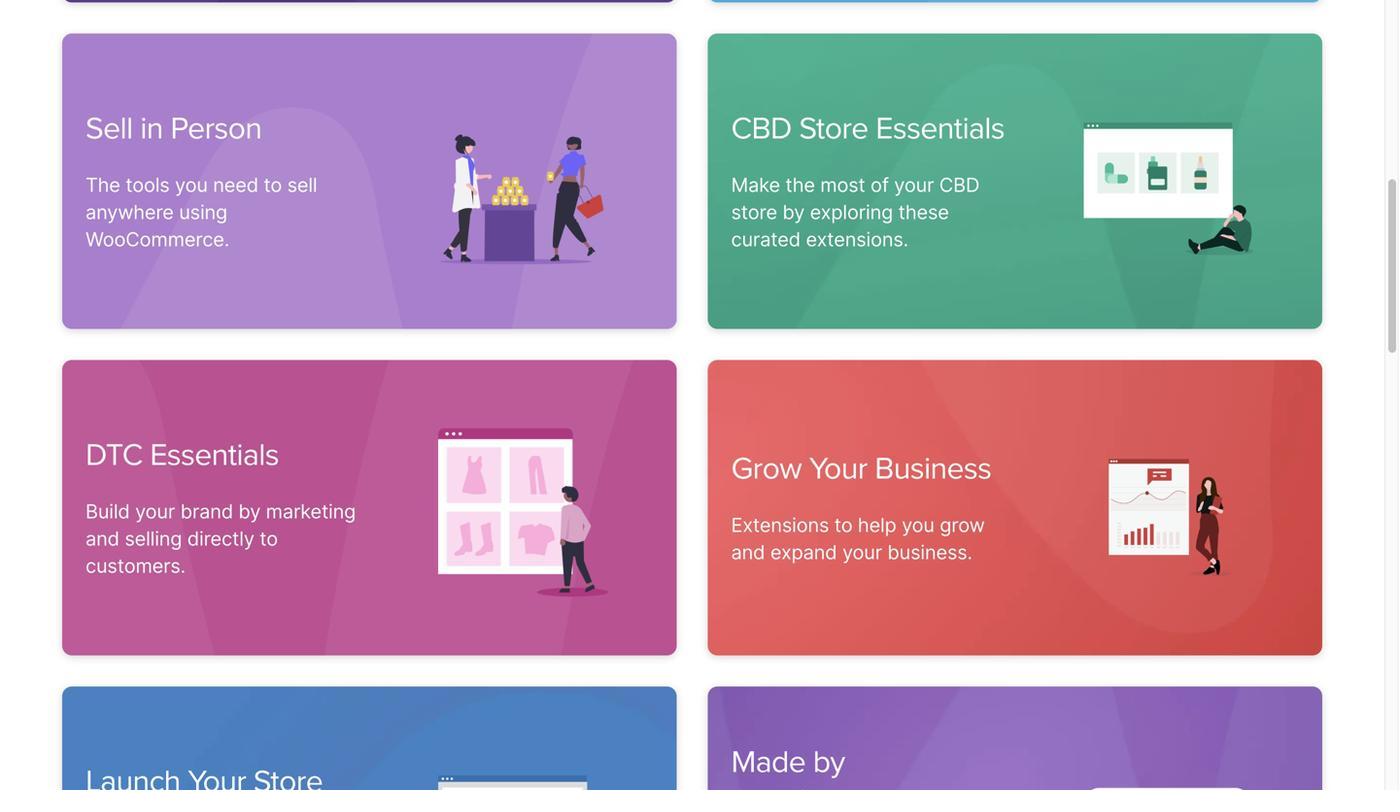 Task type: describe. For each thing, give the bounding box(es) containing it.
made by woocommerce link
[[708, 687, 1323, 790]]

you inside the tools you need to sell anywhere using woocommerce.
[[175, 173, 208, 197]]

sell
[[86, 110, 133, 147]]

using
[[179, 200, 227, 224]]

build your brand by marketing and selling directly to customers.
[[86, 500, 356, 578]]

marketing
[[266, 500, 356, 523]]

make the most of your cbd store by exploring these curated extensions.
[[731, 173, 980, 251]]

the
[[86, 173, 120, 197]]

directly
[[187, 527, 254, 551]]

0 vertical spatial essentials
[[876, 110, 1005, 147]]

cbd store essentials
[[731, 110, 1005, 147]]

grow your business
[[731, 450, 992, 487]]

in
[[140, 110, 163, 147]]

made
[[731, 743, 806, 781]]

your inside extensions to help you grow and expand your business.
[[843, 540, 882, 564]]

help
[[858, 513, 897, 537]]

your
[[809, 450, 868, 487]]

by inside build your brand by marketing and selling directly to customers.
[[239, 500, 261, 523]]

these
[[899, 200, 949, 224]]

extensions to help you grow and expand your business.
[[731, 513, 985, 564]]

to inside the tools you need to sell anywhere using woocommerce.
[[264, 173, 282, 197]]

0 vertical spatial cbd
[[731, 110, 792, 147]]

expand
[[771, 540, 837, 564]]

exploring
[[810, 200, 893, 224]]

1 vertical spatial essentials
[[150, 436, 279, 474]]

sell
[[287, 173, 317, 197]]

by inside made by woocommerce
[[813, 743, 845, 781]]

the tools you need to sell anywhere using woocommerce.
[[86, 173, 317, 251]]

business.
[[888, 540, 973, 564]]

curated
[[731, 227, 801, 251]]

brand
[[180, 500, 233, 523]]

dtc
[[86, 436, 143, 474]]



Task type: locate. For each thing, give the bounding box(es) containing it.
cbd up make at the right top
[[731, 110, 792, 147]]

and for grow your business
[[731, 540, 765, 564]]

most
[[821, 173, 866, 197]]

store
[[799, 110, 869, 147]]

extensions.
[[806, 227, 909, 251]]

essentials
[[876, 110, 1005, 147], [150, 436, 279, 474]]

2 vertical spatial your
[[843, 540, 882, 564]]

1 horizontal spatial you
[[902, 513, 935, 537]]

essentials up of
[[876, 110, 1005, 147]]

1 horizontal spatial essentials
[[876, 110, 1005, 147]]

by up "directly"
[[239, 500, 261, 523]]

by down the on the right top of the page
[[783, 200, 805, 224]]

and for dtc essentials
[[86, 527, 119, 551]]

and inside extensions to help you grow and expand your business.
[[731, 540, 765, 564]]

0 vertical spatial your
[[894, 173, 934, 197]]

0 horizontal spatial cbd
[[731, 110, 792, 147]]

and down extensions
[[731, 540, 765, 564]]

your inside make the most of your cbd store by exploring these curated extensions.
[[894, 173, 934, 197]]

to
[[264, 173, 282, 197], [835, 513, 853, 537], [260, 527, 278, 551]]

cbd inside make the most of your cbd store by exploring these curated extensions.
[[940, 173, 980, 197]]

you inside extensions to help you grow and expand your business.
[[902, 513, 935, 537]]

store
[[731, 200, 777, 224]]

person
[[170, 110, 262, 147]]

to left sell
[[264, 173, 282, 197]]

customers.
[[86, 554, 186, 578]]

2 horizontal spatial by
[[813, 743, 845, 781]]

made by woocommerce
[[731, 743, 936, 790]]

sell in person
[[86, 110, 262, 147]]

to left help
[[835, 513, 853, 537]]

your down help
[[843, 540, 882, 564]]

by inside make the most of your cbd store by exploring these curated extensions.
[[783, 200, 805, 224]]

to inside build your brand by marketing and selling directly to customers.
[[260, 527, 278, 551]]

cbd
[[731, 110, 792, 147], [940, 173, 980, 197]]

of
[[871, 173, 889, 197]]

need
[[213, 173, 258, 197]]

you up business.
[[902, 513, 935, 537]]

0 horizontal spatial and
[[86, 527, 119, 551]]

0 vertical spatial by
[[783, 200, 805, 224]]

1 horizontal spatial and
[[731, 540, 765, 564]]

and down 'build'
[[86, 527, 119, 551]]

0 vertical spatial you
[[175, 173, 208, 197]]

make
[[731, 173, 780, 197]]

your up selling
[[135, 500, 175, 523]]

1 vertical spatial your
[[135, 500, 175, 523]]

selling
[[125, 527, 182, 551]]

to inside extensions to help you grow and expand your business.
[[835, 513, 853, 537]]

tools
[[126, 173, 170, 197]]

1 vertical spatial by
[[239, 500, 261, 523]]

0 horizontal spatial you
[[175, 173, 208, 197]]

woocommerce
[[731, 782, 936, 790]]

1 vertical spatial cbd
[[940, 173, 980, 197]]

by
[[783, 200, 805, 224], [239, 500, 261, 523], [813, 743, 845, 781]]

0 horizontal spatial by
[[239, 500, 261, 523]]

0 horizontal spatial essentials
[[150, 436, 279, 474]]

1 horizontal spatial cbd
[[940, 173, 980, 197]]

your
[[894, 173, 934, 197], [135, 500, 175, 523], [843, 540, 882, 564]]

business
[[875, 450, 992, 487]]

1 horizontal spatial by
[[783, 200, 805, 224]]

you up using
[[175, 173, 208, 197]]

grow
[[940, 513, 985, 537]]

build
[[86, 500, 130, 523]]

extensions
[[731, 513, 829, 537]]

and
[[86, 527, 119, 551], [731, 540, 765, 564]]

anywhere
[[86, 200, 174, 224]]

cbd up these
[[940, 173, 980, 197]]

your inside build your brand by marketing and selling directly to customers.
[[135, 500, 175, 523]]

you
[[175, 173, 208, 197], [902, 513, 935, 537]]

and inside build your brand by marketing and selling directly to customers.
[[86, 527, 119, 551]]

essentials up brand
[[150, 436, 279, 474]]

dtc essentials
[[86, 436, 279, 474]]

0 horizontal spatial your
[[135, 500, 175, 523]]

to right "directly"
[[260, 527, 278, 551]]

2 horizontal spatial your
[[894, 173, 934, 197]]

1 vertical spatial you
[[902, 513, 935, 537]]

2 vertical spatial by
[[813, 743, 845, 781]]

your up these
[[894, 173, 934, 197]]

the
[[786, 173, 815, 197]]

1 horizontal spatial your
[[843, 540, 882, 564]]

grow
[[731, 450, 802, 487]]

by up woocommerce
[[813, 743, 845, 781]]

woocommerce.
[[86, 227, 229, 251]]



Task type: vqa. For each thing, say whether or not it's contained in the screenshot.
Get Started link
no



